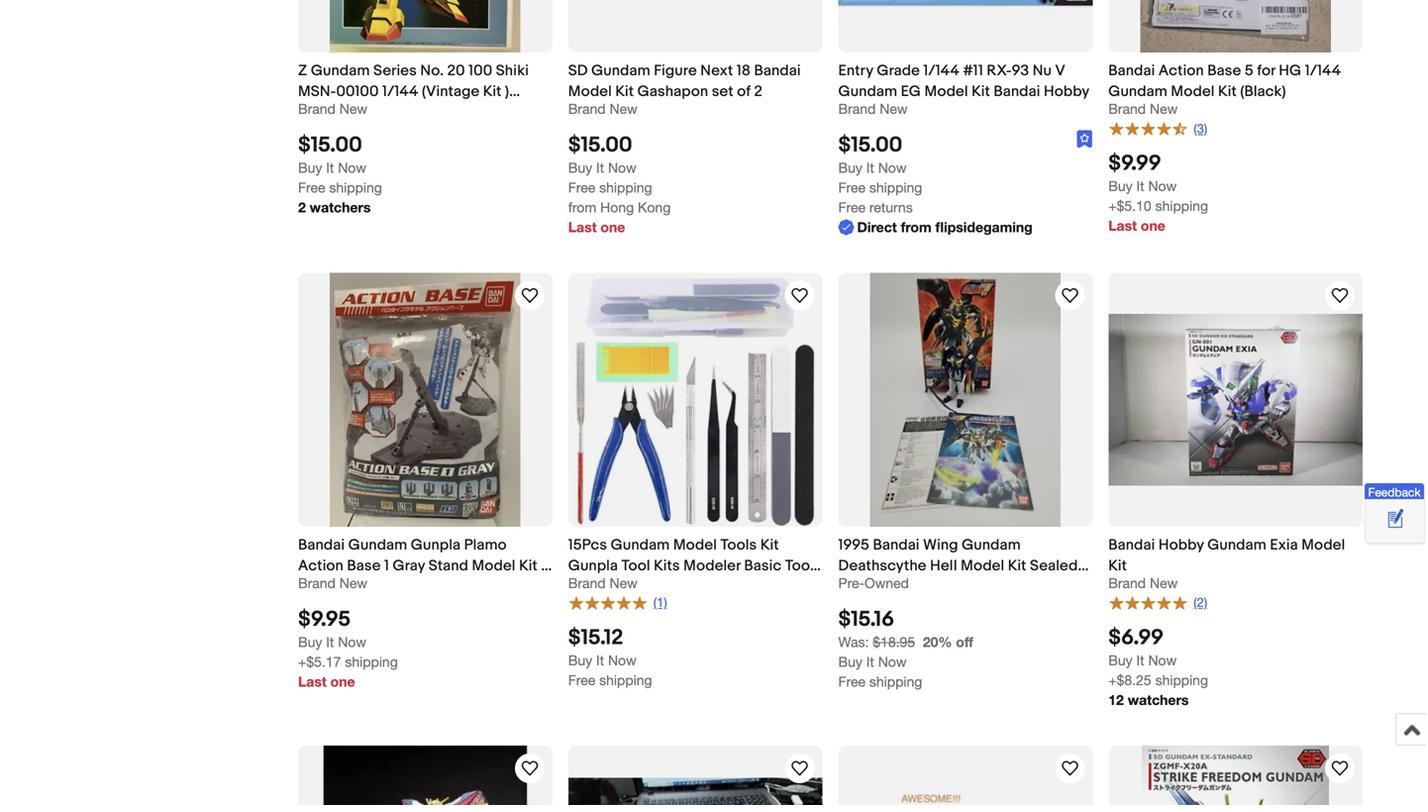 Task type: locate. For each thing, give the bounding box(es) containing it.
now inside $15.00 buy it now free shipping 2 watchers
[[338, 159, 367, 176]]

bandai gundam gunpla plamo action base 1 gray stand model kit - 1/100 1/144 heading
[[298, 537, 552, 596]]

1/144 left the #11
[[924, 62, 960, 80]]

$15.00 buy it now free shipping from hong kong last one
[[568, 132, 671, 235]]

it down limited
[[326, 159, 334, 176]]

1/144 right the 1/100
[[338, 578, 374, 596]]

hg
[[1279, 62, 1302, 80]]

bandai action base 5 for hg 1/144 gundam model kit (black) heading
[[1109, 62, 1342, 101]]

2 horizontal spatial one
[[1141, 218, 1166, 234]]

1 horizontal spatial action
[[1159, 62, 1205, 80]]

gundam inside bandai gundam gunpla plamo action base 1 gray stand model kit - 1/100 1/144
[[348, 537, 407, 554]]

brand new up $9.95
[[298, 575, 368, 592]]

now inside $15.00 buy it now free shipping from hong kong last one
[[608, 159, 637, 176]]

1995 bandai wing gundam  deathscythe hell model kit sealed bags 1/144 scale image
[[870, 273, 1061, 527]]

it inside $15.12 buy it now free shipping
[[596, 653, 604, 669]]

1/144 right hg
[[1306, 62, 1342, 80]]

it inside $9.95 buy it now +$5.17 shipping last one
[[326, 634, 334, 650]]

1/144 down the "series"
[[382, 83, 419, 101]]

gundam up tool
[[611, 537, 670, 554]]

now down '$9.99'
[[1149, 178, 1177, 194]]

bandai inside bandai gundam gunpla plamo action base 1 gray stand model kit - 1/100 1/144
[[298, 537, 345, 554]]

now inside $9.99 buy it now +$5.10 shipping last one
[[1149, 178, 1177, 194]]

buy down limited
[[298, 159, 322, 176]]

one inside $9.95 buy it now +$5.17 shipping last one
[[331, 674, 355, 690]]

it down $15.12 on the left
[[596, 653, 604, 669]]

shipping inside $9.99 buy it now +$5.10 shipping last one
[[1156, 198, 1209, 214]]

brand up (3) link
[[1109, 101, 1146, 117]]

gundam up '1'
[[348, 537, 407, 554]]

2 horizontal spatial last
[[1109, 218, 1137, 234]]

1 vertical spatial base
[[347, 557, 381, 575]]

1
[[384, 557, 389, 575]]

kit
[[483, 83, 502, 101], [616, 83, 634, 101], [972, 83, 991, 101], [1219, 83, 1237, 101], [761, 537, 779, 554], [519, 557, 538, 575], [1008, 557, 1027, 575], [1109, 557, 1128, 575]]

tools right basic
[[785, 557, 822, 575]]

it up '+$5.10'
[[1137, 178, 1145, 194]]

1 vertical spatial action
[[298, 557, 344, 575]]

watch bandai hobby gundam exia model kit image
[[1329, 284, 1352, 307]]

1/144 inside entry grade 1/144 #11 rx-93 nu v gundam eg model kit bandai hobby brand new
[[924, 62, 960, 80]]

shipping inside $9.95 buy it now +$5.17 shipping last one
[[345, 654, 398, 670]]

sd gundam figure next 18 bandai model kit gashapon set of 2 link
[[568, 61, 823, 101]]

now inside $15.12 buy it now free shipping
[[608, 653, 637, 669]]

now up hong
[[608, 159, 637, 176]]

from inside $15.00 buy it now free shipping from hong kong last one
[[568, 199, 597, 215]]

93
[[1012, 62, 1030, 80]]

2 right of
[[754, 83, 763, 101]]

buy it now free shipping free returns direct from flipsidegaming
[[839, 159, 1033, 235]]

buy for $15.12 buy it now free shipping
[[568, 653, 593, 669]]

it for $6.99 buy it now +$8.25 shipping 12 watchers
[[1137, 653, 1145, 669]]

buy down sd
[[568, 159, 593, 176]]

00100
[[336, 83, 379, 101]]

bandai action base 5 for hg 1/144 gundam model kit (black) image
[[1141, 0, 1331, 53]]

0 horizontal spatial $15.00
[[298, 132, 362, 158]]

bandai down 93
[[994, 83, 1041, 101]]

bandai
[[754, 62, 801, 80], [1109, 62, 1156, 80], [994, 83, 1041, 101], [298, 537, 345, 554], [873, 537, 920, 554], [1109, 537, 1156, 554]]

2 horizontal spatial $15.00
[[839, 132, 903, 158]]

0 vertical spatial watchers
[[310, 199, 371, 215]]

z
[[298, 62, 307, 80]]

1/144 inside bandai gundam gunpla plamo action base 1 gray stand model kit - 1/100 1/144
[[338, 578, 374, 596]]

now for $6.99 buy it now +$8.25 shipping 12 watchers
[[1149, 653, 1177, 669]]

brand down entry
[[839, 101, 876, 117]]

kit left -
[[519, 557, 538, 575]]

base
[[1208, 62, 1242, 80], [347, 557, 381, 575]]

tool
[[622, 557, 651, 575]]

now inside $15.16 was: $18.95 20% off buy it now free shipping
[[878, 654, 907, 670]]

brand inside entry grade 1/144 #11 rx-93 nu v gundam eg model kit bandai hobby brand new
[[839, 101, 876, 117]]

buy up +$5.17 in the left bottom of the page
[[298, 634, 322, 650]]

gundam up 00100
[[311, 62, 370, 80]]

0 vertical spatial gunpla
[[411, 537, 461, 554]]

$15.00 up hong
[[568, 132, 633, 158]]

1/144 inside z gundam series no. 20 100 shiki msn-00100 1/144 (vintage kit ) limited supply!
[[382, 83, 419, 101]]

entry
[[839, 62, 874, 80]]

now for $15.12 buy it now free shipping
[[608, 653, 637, 669]]

brand up $9.95
[[298, 575, 336, 592]]

kit inside bandai action base 5 for hg 1/144 gundam model kit (black) brand new
[[1219, 83, 1237, 101]]

now down $18.95
[[878, 654, 907, 670]]

watch bandai 006 strike freedom gundam sd ex-standard model kit - us image
[[1329, 757, 1352, 781]]

1 vertical spatial from
[[901, 219, 932, 235]]

1 horizontal spatial $15.00
[[568, 132, 633, 158]]

it up +$5.17 in the left bottom of the page
[[326, 634, 334, 650]]

buy inside $15.00 buy it now free shipping from hong kong last one
[[568, 159, 593, 176]]

watch 1995 bandai wing gundam  deathscythe hell model kit sealed bags 1/144 scale image
[[1058, 284, 1082, 307]]

bandai right 18
[[754, 62, 801, 80]]

20
[[447, 62, 465, 80]]

supply!
[[353, 104, 404, 122]]

hobby down v
[[1044, 83, 1090, 101]]

buy up +$8.25 at the bottom right
[[1109, 653, 1133, 669]]

1 vertical spatial 2
[[298, 199, 306, 215]]

gundam inside the bandai hobby gundam exia model kit brand new
[[1208, 537, 1267, 554]]

model down plamo
[[472, 557, 516, 575]]

0 horizontal spatial watchers
[[310, 199, 371, 215]]

now down $6.99
[[1149, 653, 1177, 669]]

kit inside 1995 bandai wing gundam deathscythe hell model kit sealed bags 1/144 scale
[[1008, 557, 1027, 575]]

bandai hobby gundam exia model kit image
[[1109, 314, 1363, 486]]

new inside entry grade 1/144 #11 rx-93 nu v gundam eg model kit bandai hobby brand new
[[880, 101, 908, 117]]

brand new
[[298, 101, 368, 117], [298, 575, 368, 592], [568, 575, 638, 592]]

shipping down $18.95
[[870, 674, 923, 690]]

shipping inside $15.00 buy it now free shipping from hong kong last one
[[600, 179, 652, 196]]

gunpla down 15pcs
[[568, 557, 618, 575]]

model
[[568, 83, 612, 101], [925, 83, 969, 101], [1171, 83, 1215, 101], [674, 537, 717, 554], [1302, 537, 1346, 554], [472, 557, 516, 575], [961, 557, 1005, 575]]

brand up (2) link
[[1109, 575, 1146, 592]]

+$5.17
[[298, 654, 341, 670]]

buy
[[298, 159, 322, 176], [568, 159, 593, 176], [839, 159, 863, 176], [1109, 178, 1133, 194], [298, 634, 322, 650], [568, 653, 593, 669], [1109, 653, 1133, 669], [839, 654, 863, 670]]

brand down z
[[298, 101, 336, 117]]

now up the returns on the right top of page
[[878, 159, 907, 176]]

$15.00
[[298, 132, 362, 158], [568, 132, 633, 158], [839, 132, 903, 158]]

one inside $15.00 buy it now free shipping from hong kong last one
[[601, 219, 625, 235]]

action inside bandai action base 5 for hg 1/144 gundam model kit (black) brand new
[[1159, 62, 1205, 80]]

nu
[[1033, 62, 1052, 80]]

it up +$8.25 at the bottom right
[[1137, 653, 1145, 669]]

1 horizontal spatial from
[[901, 219, 932, 235]]

1 horizontal spatial gunpla
[[568, 557, 618, 575]]

1 horizontal spatial one
[[601, 219, 625, 235]]

0 horizontal spatial 2
[[298, 199, 306, 215]]

brand new down z
[[298, 101, 368, 117]]

kit left gashapon
[[616, 83, 634, 101]]

model right exia
[[1302, 537, 1346, 554]]

now inside $9.95 buy it now +$5.17 shipping last one
[[338, 634, 367, 650]]

now down $15.12 on the left
[[608, 653, 637, 669]]

0 vertical spatial base
[[1208, 62, 1242, 80]]

$6.99
[[1109, 625, 1164, 651]]

1995 bandai wing gundam deathscythe hell model kit sealed bags 1/144 scale heading
[[839, 537, 1089, 596]]

12
[[1109, 692, 1124, 709]]

kit left )
[[483, 83, 502, 101]]

returns
[[870, 199, 913, 215]]

new inside bandai action base 5 for hg 1/144 gundam model kit (black) brand new
[[1150, 101, 1178, 117]]

bandai up (2) link
[[1109, 537, 1156, 554]]

entry grade 1/144 #11 rx-93 nu v gundam eg model kit bandai hobby image
[[839, 0, 1093, 53]]

kit left (black)
[[1219, 83, 1237, 101]]

it inside $15.00 buy it now free shipping from hong kong last one
[[596, 159, 604, 176]]

0 vertical spatial action
[[1159, 62, 1205, 80]]

entry grade 1/144 #11 rx-93 nu v gundam eg model kit bandai hobby heading
[[839, 62, 1090, 101]]

action
[[1159, 62, 1205, 80], [298, 557, 344, 575]]

free inside $15.16 was: $18.95 20% off buy it now free shipping
[[839, 674, 866, 690]]

kit inside bandai gundam gunpla plamo action base 1 gray stand model kit - 1/100 1/144
[[519, 557, 538, 575]]

model up modeler
[[674, 537, 717, 554]]

1/144 down deathscythe
[[876, 578, 913, 596]]

it up the returns on the right top of page
[[867, 159, 875, 176]]

gundam down entry
[[839, 83, 898, 101]]

shipping right '+$5.10'
[[1156, 198, 1209, 214]]

brand new up (1) link
[[568, 575, 638, 592]]

base left 5
[[1208, 62, 1242, 80]]

model inside 15pcs gundam model tools kit gunpla tool kits modeler basic tools craft set w...
[[674, 537, 717, 554]]

buy inside $15.12 buy it now free shipping
[[568, 653, 593, 669]]

watch sd gundam pre built model kit parts lot bandai hobby sangoku soketsuden image
[[788, 757, 812, 781]]

bandai up (3) link
[[1109, 62, 1156, 80]]

0 horizontal spatial action
[[298, 557, 344, 575]]

0 vertical spatial tools
[[721, 537, 757, 554]]

now inside buy it now free shipping free returns direct from flipsidegaming
[[878, 159, 907, 176]]

shipping
[[329, 179, 382, 196], [600, 179, 652, 196], [870, 179, 923, 196], [1156, 198, 1209, 214], [345, 654, 398, 670], [600, 672, 652, 689], [1156, 672, 1209, 689], [870, 674, 923, 690]]

$15.00 for $15.00 buy it now free shipping from hong kong last one
[[568, 132, 633, 158]]

bandai inside 1995 bandai wing gundam deathscythe hell model kit sealed bags 1/144 scale
[[873, 537, 920, 554]]

1/144 inside 1995 bandai wing gundam deathscythe hell model kit sealed bags 1/144 scale
[[876, 578, 913, 596]]

shipping for $15.00 buy it now free shipping 2 watchers
[[329, 179, 382, 196]]

action up (3)
[[1159, 62, 1205, 80]]

15pcs gundam model tools kit gunpla tool kits modeler basic tools craft set w... image
[[568, 273, 823, 527]]

shipping inside the "$6.99 buy it now +$8.25 shipping 12 watchers"
[[1156, 672, 1209, 689]]

now down $9.95
[[338, 634, 367, 650]]

scale
[[916, 578, 955, 596]]

1995 bandai wing gundam deathscythe hell model kit sealed bags 1/144 scale
[[839, 537, 1078, 596]]

$9.95 buy it now +$5.17 shipping last one
[[298, 607, 398, 690]]

0 vertical spatial hobby
[[1044, 83, 1090, 101]]

bandai up deathscythe
[[873, 537, 920, 554]]

shipping up hong
[[600, 179, 652, 196]]

15pcs gundam model tools kit gunpla tool kits modeler basic tools craft set w... link
[[568, 535, 823, 596]]

last inside $15.00 buy it now free shipping from hong kong last one
[[568, 219, 597, 235]]

kit down the #11
[[972, 83, 991, 101]]

watchers down limited
[[310, 199, 371, 215]]

now inside the "$6.99 buy it now +$8.25 shipping 12 watchers"
[[1149, 653, 1177, 669]]

1 horizontal spatial base
[[1208, 62, 1242, 80]]

it for $15.00 buy it now free shipping from hong kong last one
[[596, 159, 604, 176]]

now down supply!
[[338, 159, 367, 176]]

gundam right wing
[[962, 537, 1021, 554]]

0 horizontal spatial tools
[[721, 537, 757, 554]]

plamo
[[464, 537, 507, 554]]

0 horizontal spatial one
[[331, 674, 355, 690]]

buy down was:
[[839, 654, 863, 670]]

model inside sd gundam figure next 18 bandai model kit gashapon set of 2 brand new
[[568, 83, 612, 101]]

it down was:
[[867, 654, 875, 670]]

1 vertical spatial gunpla
[[568, 557, 618, 575]]

for
[[1258, 62, 1276, 80]]

shipping down supply!
[[329, 179, 382, 196]]

buy inside the "$6.99 buy it now +$8.25 shipping 12 watchers"
[[1109, 653, 1133, 669]]

brand inside bandai action base 5 for hg 1/144 gundam model kit (black) brand new
[[1109, 101, 1146, 117]]

1/144
[[924, 62, 960, 80], [1306, 62, 1342, 80], [382, 83, 419, 101], [338, 578, 374, 596], [876, 578, 913, 596]]

tools up basic
[[721, 537, 757, 554]]

$15.00 up the returns on the right top of page
[[839, 132, 903, 158]]

gundam left exia
[[1208, 537, 1267, 554]]

hell
[[930, 557, 958, 575]]

1 vertical spatial hobby
[[1159, 537, 1204, 554]]

2 inside sd gundam figure next 18 bandai model kit gashapon set of 2 brand new
[[754, 83, 763, 101]]

watch 15pcs gundam model tools kit gunpla tool kits modeler basic tools craft set w... image
[[788, 284, 812, 307]]

gashapon
[[638, 83, 709, 101]]

new inside sd gundam figure next 18 bandai model kit gashapon set of 2 brand new
[[610, 101, 638, 117]]

buy up '+$5.10'
[[1109, 178, 1133, 194]]

shipping inside $15.12 buy it now free shipping
[[600, 672, 652, 689]]

1 vertical spatial watchers
[[1128, 692, 1189, 709]]

(1) link
[[568, 594, 667, 611]]

set
[[712, 83, 734, 101]]

1 horizontal spatial watchers
[[1128, 692, 1189, 709]]

last inside $9.95 buy it now +$5.17 shipping last one
[[298, 674, 327, 690]]

0 vertical spatial 2
[[754, 83, 763, 101]]

2 $15.00 from the left
[[568, 132, 633, 158]]

kit up basic
[[761, 537, 779, 554]]

0 horizontal spatial last
[[298, 674, 327, 690]]

buy up direct
[[839, 159, 863, 176]]

licensed bandai entry grade rx-78-2 gundam model kit 1/144 brand new usa ship image
[[881, 746, 1051, 805]]

bandai action base 5 for hg 1/144 gundam model kit (black) brand new
[[1109, 62, 1342, 117]]

(2)
[[1194, 595, 1208, 611]]

it for $9.99 buy it now +$5.10 shipping last one
[[1137, 178, 1145, 194]]

shipping right +$8.25 at the bottom right
[[1156, 672, 1209, 689]]

base inside bandai action base 5 for hg 1/144 gundam model kit (black) brand new
[[1208, 62, 1242, 80]]

bandai inside bandai action base 5 for hg 1/144 gundam model kit (black) brand new
[[1109, 62, 1156, 80]]

2 down limited
[[298, 199, 306, 215]]

2
[[754, 83, 763, 101], [298, 199, 306, 215]]

buy down $15.12 on the left
[[568, 653, 593, 669]]

kit inside 15pcs gundam model tools kit gunpla tool kits modeler basic tools craft set w...
[[761, 537, 779, 554]]

(1)
[[654, 595, 667, 611]]

gundam inside 1995 bandai wing gundam deathscythe hell model kit sealed bags 1/144 scale
[[962, 537, 1021, 554]]

shipping inside $15.16 was: $18.95 20% off buy it now free shipping
[[870, 674, 923, 690]]

$15.00 inside $15.00 buy it now free shipping 2 watchers
[[298, 132, 362, 158]]

it for $9.95 buy it now +$5.17 shipping last one
[[326, 634, 334, 650]]

kit inside the bandai hobby gundam exia model kit brand new
[[1109, 557, 1128, 575]]

shipping for $9.95 buy it now +$5.17 shipping last one
[[345, 654, 398, 670]]

from left hong
[[568, 199, 597, 215]]

wing
[[923, 537, 959, 554]]

0 horizontal spatial base
[[347, 557, 381, 575]]

$15.00 for $15.00
[[839, 132, 903, 158]]

bandai inside entry grade 1/144 #11 rx-93 nu v gundam eg model kit bandai hobby brand new
[[994, 83, 1041, 101]]

None text field
[[839, 634, 916, 650]]

last for $9.99
[[1109, 218, 1137, 234]]

base inside bandai gundam gunpla plamo action base 1 gray stand model kit - 1/100 1/144
[[347, 557, 381, 575]]

exia
[[1271, 537, 1299, 554]]

buy inside $9.95 buy it now +$5.17 shipping last one
[[298, 634, 322, 650]]

gunpla up "stand"
[[411, 537, 461, 554]]

0 horizontal spatial from
[[568, 199, 597, 215]]

it inside $15.00 buy it now free shipping 2 watchers
[[326, 159, 334, 176]]

1 horizontal spatial hobby
[[1159, 537, 1204, 554]]

brand inside the bandai hobby gundam exia model kit brand new
[[1109, 575, 1146, 592]]

gundam inside z gundam series no. 20 100 shiki msn-00100 1/144 (vintage kit ) limited supply!
[[311, 62, 370, 80]]

3 $15.00 from the left
[[839, 132, 903, 158]]

z gundam series no. 20 100 shiki msn-00100 1/144 (vintage kit ) limited supply! image
[[330, 0, 521, 53]]

shipping right +$5.17 in the left bottom of the page
[[345, 654, 398, 670]]

brand
[[298, 101, 336, 117], [568, 101, 606, 117], [839, 101, 876, 117], [1109, 101, 1146, 117], [298, 575, 336, 592], [568, 575, 606, 592], [1109, 575, 1146, 592]]

kit inside entry grade 1/144 #11 rx-93 nu v gundam eg model kit bandai hobby brand new
[[972, 83, 991, 101]]

brand left set
[[568, 575, 606, 592]]

watchers for $6.99
[[1128, 692, 1189, 709]]

z gundam series no. 20 100 shiki msn-00100 1/144 (vintage kit ) limited supply! heading
[[298, 62, 529, 122]]

action up the 1/100
[[298, 557, 344, 575]]

buy inside $9.99 buy it now +$5.10 shipping last one
[[1109, 178, 1133, 194]]

one down '+$5.10'
[[1141, 218, 1166, 234]]

brand down sd
[[568, 101, 606, 117]]

1/144 inside bandai action base 5 for hg 1/144 gundam model kit (black) brand new
[[1306, 62, 1342, 80]]

hobby inside entry grade 1/144 #11 rx-93 nu v gundam eg model kit bandai hobby brand new
[[1044, 83, 1090, 101]]

one inside $9.99 buy it now +$5.10 shipping last one
[[1141, 218, 1166, 234]]

1 horizontal spatial last
[[568, 219, 597, 235]]

one down +$5.17 in the left bottom of the page
[[331, 674, 355, 690]]

off
[[956, 634, 974, 650]]

bandai up the 1/100
[[298, 537, 345, 554]]

model inside 1995 bandai wing gundam deathscythe hell model kit sealed bags 1/144 scale
[[961, 557, 1005, 575]]

0 vertical spatial from
[[568, 199, 597, 215]]

model inside bandai gundam gunpla plamo action base 1 gray stand model kit - 1/100 1/144
[[472, 557, 516, 575]]

0 horizontal spatial gunpla
[[411, 537, 461, 554]]

1 $15.00 from the left
[[298, 132, 362, 158]]

free
[[298, 179, 325, 196], [568, 179, 596, 196], [839, 179, 866, 196], [839, 199, 866, 215], [568, 672, 596, 689], [839, 674, 866, 690]]

0 horizontal spatial hobby
[[1044, 83, 1090, 101]]

sealed
[[1030, 557, 1078, 575]]

shipping up the returns on the right top of page
[[870, 179, 923, 196]]

from inside buy it now free shipping free returns direct from flipsidegaming
[[901, 219, 932, 235]]

last inside $9.99 buy it now +$5.10 shipping last one
[[1109, 218, 1137, 234]]

watchers down +$8.25 at the bottom right
[[1128, 692, 1189, 709]]

model down sd
[[568, 83, 612, 101]]

basic
[[744, 557, 782, 575]]

+$5.10
[[1109, 198, 1152, 214]]

mobile suit gundam wing gundam zero high grade 1:144 scale model kit image
[[298, 746, 553, 805]]

tools
[[721, 537, 757, 554], [785, 557, 822, 575]]

shipping for $6.99 buy it now +$8.25 shipping 12 watchers
[[1156, 672, 1209, 689]]

$15.00 inside $15.00 buy it now free shipping from hong kong last one
[[568, 132, 633, 158]]

kit left sealed
[[1008, 557, 1027, 575]]

model up (3)
[[1171, 83, 1215, 101]]

gundam up (3) link
[[1109, 83, 1168, 101]]

buy inside $15.00 buy it now free shipping 2 watchers
[[298, 159, 322, 176]]

one down hong
[[601, 219, 625, 235]]

from down the returns on the right top of page
[[901, 219, 932, 235]]

direct
[[857, 219, 897, 235]]

rx-
[[987, 62, 1012, 80]]

5
[[1245, 62, 1254, 80]]

watchers inside the "$6.99 buy it now +$8.25 shipping 12 watchers"
[[1128, 692, 1189, 709]]

model inside bandai action base 5 for hg 1/144 gundam model kit (black) brand new
[[1171, 83, 1215, 101]]

deathscythe
[[839, 557, 927, 575]]

gundam right sd
[[592, 62, 651, 80]]

it up hong
[[596, 159, 604, 176]]

from
[[568, 199, 597, 215], [901, 219, 932, 235]]

shipping down $15.12 on the left
[[600, 672, 652, 689]]

gundam inside bandai action base 5 for hg 1/144 gundam model kit (black) brand new
[[1109, 83, 1168, 101]]

it
[[326, 159, 334, 176], [596, 159, 604, 176], [867, 159, 875, 176], [1137, 178, 1145, 194], [326, 634, 334, 650], [596, 653, 604, 669], [1137, 653, 1145, 669], [867, 654, 875, 670]]

hobby up (2)
[[1159, 537, 1204, 554]]

1 horizontal spatial 2
[[754, 83, 763, 101]]

20%
[[923, 634, 953, 650]]

$15.00 down limited
[[298, 132, 362, 158]]

it inside $9.99 buy it now +$5.10 shipping last one
[[1137, 178, 1145, 194]]

last
[[1109, 218, 1137, 234], [568, 219, 597, 235], [298, 674, 327, 690]]

sd gundam pre built model kit parts lot bandai hobby sangoku soketsuden image
[[568, 778, 823, 805]]

it inside the "$6.99 buy it now +$8.25 shipping 12 watchers"
[[1137, 653, 1145, 669]]

buy for $15.00 buy it now free shipping 2 watchers
[[298, 159, 322, 176]]

model right hell
[[961, 557, 1005, 575]]

1 vertical spatial tools
[[785, 557, 822, 575]]

z gundam series no. 20 100 shiki msn-00100 1/144 (vintage kit ) limited supply!
[[298, 62, 529, 122]]

flipsidegaming
[[936, 219, 1033, 235]]

kit up (2) link
[[1109, 557, 1128, 575]]

watchers inside $15.00 buy it now free shipping 2 watchers
[[310, 199, 371, 215]]

feedback
[[1369, 485, 1421, 499]]

model down the #11
[[925, 83, 969, 101]]

one
[[1141, 218, 1166, 234], [601, 219, 625, 235], [331, 674, 355, 690]]

base left '1'
[[347, 557, 381, 575]]

buy inside $15.16 was: $18.95 20% off buy it now free shipping
[[839, 654, 863, 670]]

now for $15.00 buy it now free shipping 2 watchers
[[338, 159, 367, 176]]

shipping inside $15.00 buy it now free shipping 2 watchers
[[329, 179, 382, 196]]



Task type: describe. For each thing, give the bounding box(es) containing it.
bandai gundam gunpla plamo action base 1 gray stand model kit - 1/100 1/144 link
[[298, 535, 553, 596]]

grade
[[877, 62, 920, 80]]

1995
[[839, 537, 870, 554]]

kits
[[654, 557, 680, 575]]

$15.00 buy it now free shipping 2 watchers
[[298, 132, 382, 215]]

w...
[[634, 578, 656, 596]]

none text field containing was:
[[839, 634, 916, 650]]

next
[[701, 62, 734, 80]]

$9.99
[[1109, 151, 1162, 177]]

18
[[737, 62, 751, 80]]

of
[[737, 83, 751, 101]]

it inside buy it now free shipping free returns direct from flipsidegaming
[[867, 159, 875, 176]]

15pcs gundam model tools kit gunpla tool kits modeler basic tools craft set w... heading
[[568, 537, 822, 596]]

bandai hobby gundam exia model kit brand new
[[1109, 537, 1346, 592]]

entry grade 1/144 #11 rx-93 nu v gundam eg model kit bandai hobby link
[[839, 61, 1093, 101]]

sd gundam figure next 18 bandai model kit gashapon set of 2 heading
[[568, 62, 801, 101]]

new inside the bandai hobby gundam exia model kit brand new
[[1150, 575, 1178, 592]]

kong
[[638, 199, 671, 215]]

bandai action base 5 for hg 1/144 gundam model kit (black) link
[[1109, 61, 1363, 101]]

1/100
[[298, 578, 334, 596]]

2 inside $15.00 buy it now free shipping 2 watchers
[[298, 199, 306, 215]]

bags
[[839, 578, 873, 596]]

gundam inside entry grade 1/144 #11 rx-93 nu v gundam eg model kit bandai hobby brand new
[[839, 83, 898, 101]]

buy for $9.95 buy it now +$5.17 shipping last one
[[298, 634, 322, 650]]

now for $9.99 buy it now +$5.10 shipping last one
[[1149, 178, 1177, 194]]

Direct from flipsidegaming text field
[[839, 217, 1033, 237]]

bandai 006 strike freedom gundam sd ex-standard model kit - us image
[[1142, 746, 1330, 805]]

shipping for $15.00 buy it now free shipping from hong kong last one
[[600, 179, 652, 196]]

now for $9.95 buy it now +$5.17 shipping last one
[[338, 634, 367, 650]]

$15.16
[[839, 607, 895, 632]]

+$8.25
[[1109, 672, 1152, 689]]

model inside entry grade 1/144 #11 rx-93 nu v gundam eg model kit bandai hobby brand new
[[925, 83, 969, 101]]

z gundam series no. 20 100 shiki msn-00100 1/144 (vintage kit ) limited supply! link
[[298, 61, 553, 122]]

buy for $6.99 buy it now +$8.25 shipping 12 watchers
[[1109, 653, 1133, 669]]

now for $15.00 buy it now free shipping from hong kong last one
[[608, 159, 637, 176]]

bandai gundam gunpla plamo action base 1 gray stand model kit - 1/100 1/144 image
[[330, 273, 521, 527]]

brand new for $9.95
[[298, 575, 368, 592]]

msn-
[[298, 83, 336, 101]]

buy for $15.00 buy it now free shipping from hong kong last one
[[568, 159, 593, 176]]

one for $9.99
[[1141, 218, 1166, 234]]

watch bandai gundam gunpla plamo action base 1 gray stand model kit - 1/100 1/144 image
[[518, 284, 542, 307]]

sd
[[568, 62, 588, 80]]

kit inside z gundam series no. 20 100 shiki msn-00100 1/144 (vintage kit ) limited supply!
[[483, 83, 502, 101]]

#11
[[963, 62, 984, 80]]

watchers for $15.00
[[310, 199, 371, 215]]

was:
[[839, 634, 869, 650]]

owned
[[865, 575, 909, 592]]

no.
[[420, 62, 444, 80]]

1 horizontal spatial tools
[[785, 557, 822, 575]]

(vintage
[[422, 83, 480, 101]]

eg
[[901, 83, 921, 101]]

bandai hobby gundam exia model kit heading
[[1109, 537, 1346, 575]]

shipping for $9.99 buy it now +$5.10 shipping last one
[[1156, 198, 1209, 214]]

kit inside sd gundam figure next 18 bandai model kit gashapon set of 2 brand new
[[616, 83, 634, 101]]

$9.99 buy it now +$5.10 shipping last one
[[1109, 151, 1209, 234]]

shipping for $15.12 buy it now free shipping
[[600, 672, 652, 689]]

figure
[[654, 62, 697, 80]]

pre-owned
[[839, 575, 909, 592]]

$18.95
[[873, 634, 916, 650]]

v
[[1056, 62, 1065, 80]]

one for $9.95
[[331, 674, 355, 690]]

15pcs
[[568, 537, 607, 554]]

free inside $15.12 buy it now free shipping
[[568, 672, 596, 689]]

watch licensed bandai entry grade rx-78-2 gundam model kit 1/144 brand new usa ship image
[[1058, 757, 1082, 781]]

gunpla inside bandai gundam gunpla plamo action base 1 gray stand model kit - 1/100 1/144
[[411, 537, 461, 554]]

set
[[607, 578, 630, 596]]

gundam inside 15pcs gundam model tools kit gunpla tool kits modeler basic tools craft set w...
[[611, 537, 670, 554]]

)
[[505, 83, 509, 101]]

(3) link
[[1109, 119, 1208, 137]]

free inside $15.00 buy it now free shipping from hong kong last one
[[568, 179, 596, 196]]

gray
[[393, 557, 425, 575]]

$15.12
[[568, 625, 624, 651]]

$6.99 buy it now +$8.25 shipping 12 watchers
[[1109, 625, 1209, 709]]

it inside $15.16 was: $18.95 20% off buy it now free shipping
[[867, 654, 875, 670]]

modeler
[[684, 557, 741, 575]]

brand new for $15.00
[[298, 101, 368, 117]]

(3)
[[1194, 121, 1208, 136]]

free inside $15.00 buy it now free shipping 2 watchers
[[298, 179, 325, 196]]

brand inside sd gundam figure next 18 bandai model kit gashapon set of 2 brand new
[[568, 101, 606, 117]]

1995 bandai wing gundam deathscythe hell model kit sealed bags 1/144 scale link
[[839, 535, 1093, 596]]

action inside bandai gundam gunpla plamo action base 1 gray stand model kit - 1/100 1/144
[[298, 557, 344, 575]]

bandai gundam gunpla plamo action base 1 gray stand model kit - 1/100 1/144
[[298, 537, 547, 596]]

entry grade 1/144 #11 rx-93 nu v gundam eg model kit bandai hobby brand new
[[839, 62, 1090, 117]]

it for $15.00 buy it now free shipping 2 watchers
[[326, 159, 334, 176]]

bandai hobby gundam exia model kit link
[[1109, 535, 1363, 575]]

pre-
[[839, 575, 865, 592]]

shiki
[[496, 62, 529, 80]]

$15.00 for $15.00 buy it now free shipping 2 watchers
[[298, 132, 362, 158]]

stand
[[429, 557, 469, 575]]

100
[[469, 62, 493, 80]]

$15.12 buy it now free shipping
[[568, 625, 652, 689]]

hong
[[601, 199, 634, 215]]

bandai inside sd gundam figure next 18 bandai model kit gashapon set of 2 brand new
[[754, 62, 801, 80]]

gundam inside sd gundam figure next 18 bandai model kit gashapon set of 2 brand new
[[592, 62, 651, 80]]

hobby inside the bandai hobby gundam exia model kit brand new
[[1159, 537, 1204, 554]]

it for $15.12 buy it now free shipping
[[596, 653, 604, 669]]

$9.95
[[298, 607, 351, 632]]

buy for $9.99 buy it now +$5.10 shipping last one
[[1109, 178, 1133, 194]]

$15.16 was: $18.95 20% off buy it now free shipping
[[839, 607, 974, 690]]

shipping inside buy it now free shipping free returns direct from flipsidegaming
[[870, 179, 923, 196]]

(black)
[[1241, 83, 1287, 101]]

last for $9.95
[[298, 674, 327, 690]]

gunpla inside 15pcs gundam model tools kit gunpla tool kits modeler basic tools craft set w...
[[568, 557, 618, 575]]

watch mobile suit gundam wing gundam zero high grade 1:144 scale model kit image
[[518, 757, 542, 781]]

bandai inside the bandai hobby gundam exia model kit brand new
[[1109, 537, 1156, 554]]

craft
[[568, 578, 604, 596]]

sd gundam figure next 18 bandai model kit gashapon set of 2 brand new
[[568, 62, 801, 117]]

buy inside buy it now free shipping free returns direct from flipsidegaming
[[839, 159, 863, 176]]

series
[[374, 62, 417, 80]]

limited
[[298, 104, 349, 122]]

model inside the bandai hobby gundam exia model kit brand new
[[1302, 537, 1346, 554]]

15pcs gundam model tools kit gunpla tool kits modeler basic tools craft set w...
[[568, 537, 822, 596]]



Task type: vqa. For each thing, say whether or not it's contained in the screenshot.
"It" in the $9.99 Buy It Now +$5.10 Shipping Last One
yes



